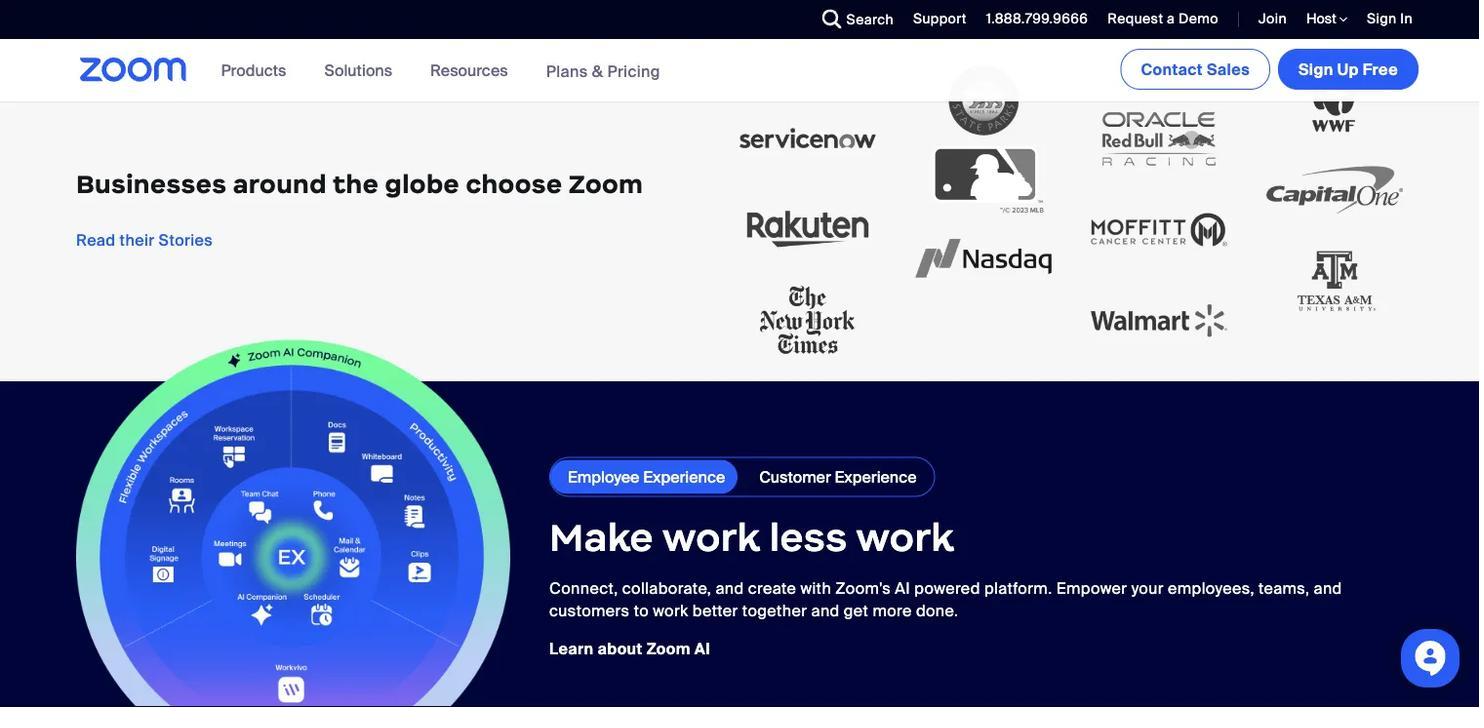 Task type: describe. For each thing, give the bounding box(es) containing it.
create
[[748, 579, 796, 599]]

search
[[846, 10, 894, 28]]

connect, collaborate, and create with zoom's ai powered platform. empower your employees, teams, and customers to work better together and get more done.
[[549, 579, 1342, 621]]

contact sales link
[[1120, 49, 1270, 90]]

1.888.799.9666 button up california state parks logo on the right of the page
[[986, 10, 1088, 28]]

collaborate,
[[622, 579, 711, 599]]

the new york times logo image
[[740, 275, 876, 366]]

texas a&m logo image
[[1266, 236, 1403, 327]]

servicenow logo image
[[740, 93, 876, 184]]

more
[[873, 601, 912, 621]]

businesses
[[76, 168, 227, 200]]

capital one logo image
[[1266, 145, 1403, 236]]

customer
[[759, 467, 831, 487]]

product information navigation
[[206, 39, 675, 103]]

1 vertical spatial ai
[[694, 639, 710, 659]]

2 horizontal spatial and
[[1314, 579, 1342, 599]]

resources button
[[430, 39, 517, 101]]

learn about zoom ai link
[[549, 639, 710, 659]]

stories
[[159, 230, 213, 250]]

your
[[1131, 579, 1164, 599]]

host button
[[1306, 10, 1347, 28]]

products
[[221, 60, 286, 80]]

their
[[120, 230, 155, 250]]

plans & pricing
[[546, 61, 660, 81]]

make work less work
[[549, 514, 954, 561]]

businesses around the globe choose zoom
[[76, 168, 643, 200]]

work up the 'zoom's'
[[856, 514, 954, 561]]

sales
[[1207, 59, 1250, 80]]

sign in
[[1367, 10, 1413, 28]]

join link up meetings 'navigation'
[[1258, 10, 1287, 28]]

join link left host
[[1244, 0, 1292, 39]]

join
[[1258, 10, 1287, 28]]

platform.
[[984, 579, 1052, 599]]

learn about zoom ai
[[549, 639, 710, 659]]

to
[[634, 601, 649, 621]]

employee
[[568, 467, 639, 487]]

1 horizontal spatial zoom
[[646, 639, 691, 659]]

the
[[333, 168, 379, 200]]

wwf logo image
[[1266, 54, 1403, 145]]

products button
[[221, 39, 295, 101]]

free
[[1363, 59, 1398, 80]]

experience for employee experience
[[643, 467, 725, 487]]

request
[[1108, 10, 1163, 28]]

meetings navigation
[[1116, 39, 1422, 94]]

zoom logo image
[[80, 58, 187, 82]]

moffitt cancer center logo image
[[1091, 185, 1227, 276]]

request a demo
[[1108, 10, 1218, 28]]

get
[[844, 601, 868, 621]]

sign up free
[[1299, 59, 1398, 80]]

work inside connect, collaborate, and create with zoom's ai powered platform. empower your employees, teams, and customers to work better together and get more done.
[[653, 601, 688, 621]]

teams,
[[1259, 579, 1310, 599]]

california state parks logo image
[[915, 54, 1052, 145]]

customers
[[549, 601, 630, 621]]



Task type: locate. For each thing, give the bounding box(es) containing it.
with
[[800, 579, 831, 599]]

experience right customer
[[835, 467, 917, 487]]

ai up more on the bottom of the page
[[895, 579, 910, 599]]

plans
[[546, 61, 588, 81]]

experience
[[643, 467, 725, 487], [835, 467, 917, 487]]

1 experience from the left
[[643, 467, 725, 487]]

less
[[769, 514, 847, 561]]

2 experience from the left
[[835, 467, 917, 487]]

support link
[[898, 0, 971, 39], [913, 10, 966, 28]]

and
[[716, 579, 744, 599], [1314, 579, 1342, 599], [811, 601, 840, 621]]

read their stories link
[[76, 230, 213, 250]]

rakuten logo image
[[740, 184, 876, 275]]

work down collaborate, at the bottom
[[653, 601, 688, 621]]

sign up free button
[[1278, 49, 1419, 90]]

work up collaborate, at the bottom
[[662, 514, 760, 561]]

search button
[[807, 0, 898, 39]]

read
[[76, 230, 115, 250]]

around
[[233, 168, 327, 200]]

0 horizontal spatial ai
[[694, 639, 710, 659]]

make
[[549, 514, 654, 561]]

and right "teams,"
[[1314, 579, 1342, 599]]

1 horizontal spatial and
[[811, 601, 840, 621]]

1.888.799.9666 button right support
[[971, 0, 1093, 39]]

ai
[[895, 579, 910, 599], [694, 639, 710, 659]]

oracle red bull logo image
[[1091, 93, 1227, 185]]

a
[[1167, 10, 1175, 28]]

sign inside button
[[1299, 59, 1333, 80]]

empower
[[1056, 579, 1127, 599]]

sign for sign up free
[[1299, 59, 1333, 80]]

banner containing contact sales
[[57, 39, 1422, 103]]

and down with
[[811, 601, 840, 621]]

learn
[[549, 639, 594, 659]]

nasdaq logo image
[[915, 213, 1052, 304]]

globe
[[385, 168, 460, 200]]

done.
[[916, 601, 958, 621]]

customer experience
[[759, 467, 917, 487]]

1 horizontal spatial experience
[[835, 467, 917, 487]]

choose
[[466, 168, 562, 200]]

sign
[[1367, 10, 1397, 28], [1299, 59, 1333, 80]]

0 horizontal spatial zoom
[[569, 168, 643, 200]]

0 horizontal spatial experience
[[643, 467, 725, 487]]

powered
[[914, 579, 980, 599]]

connect,
[[549, 579, 618, 599]]

contact sales
[[1141, 59, 1250, 80]]

request a demo link
[[1093, 0, 1223, 39], [1108, 10, 1218, 28]]

support
[[913, 10, 966, 28]]

walmart logo image
[[1091, 276, 1227, 367]]

in
[[1400, 10, 1413, 28]]

0 vertical spatial sign
[[1367, 10, 1397, 28]]

1 vertical spatial sign
[[1299, 59, 1333, 80]]

zoom
[[569, 168, 643, 200], [646, 639, 691, 659]]

sign in link
[[1352, 0, 1422, 39], [1367, 10, 1413, 28]]

host
[[1306, 10, 1340, 28]]

pricing
[[607, 61, 660, 81]]

experience right the employee
[[643, 467, 725, 487]]

up
[[1337, 59, 1359, 80]]

read their stories
[[76, 230, 213, 250]]

work
[[662, 514, 760, 561], [856, 514, 954, 561], [653, 601, 688, 621]]

together
[[742, 601, 807, 621]]

employees,
[[1168, 579, 1254, 599]]

banner
[[57, 39, 1422, 103]]

sign for sign in
[[1367, 10, 1397, 28]]

solutions button
[[324, 39, 401, 101]]

sign left in
[[1367, 10, 1397, 28]]

better
[[692, 601, 738, 621]]

1 horizontal spatial ai
[[895, 579, 910, 599]]

0 vertical spatial zoom
[[569, 168, 643, 200]]

zoom's
[[835, 579, 891, 599]]

employee experience
[[568, 467, 725, 487]]

1 horizontal spatial sign
[[1367, 10, 1397, 28]]

1 vertical spatial zoom
[[646, 639, 691, 659]]

zoom down to
[[646, 639, 691, 659]]

experience for customer experience
[[835, 467, 917, 487]]

1.888.799.9666
[[986, 10, 1088, 28]]

resources
[[430, 60, 508, 80]]

ai down better
[[694, 639, 710, 659]]

about
[[598, 639, 643, 659]]

&
[[592, 61, 603, 81]]

0 horizontal spatial and
[[716, 579, 744, 599]]

1.888.799.9666 button
[[971, 0, 1093, 39], [986, 10, 1088, 28]]

0 vertical spatial ai
[[895, 579, 910, 599]]

mlb logo image
[[915, 145, 1052, 213]]

demo
[[1179, 10, 1218, 28]]

plans & pricing link
[[546, 61, 660, 81], [546, 61, 660, 81]]

0 horizontal spatial sign
[[1299, 59, 1333, 80]]

solutions
[[324, 60, 392, 80]]

contact
[[1141, 59, 1203, 80]]

sign left the up
[[1299, 59, 1333, 80]]

join link
[[1244, 0, 1292, 39], [1258, 10, 1287, 28]]

ai inside connect, collaborate, and create with zoom's ai powered platform. empower your employees, teams, and customers to work better together and get more done.
[[895, 579, 910, 599]]

and up better
[[716, 579, 744, 599]]

zoom right choose
[[569, 168, 643, 200]]



Task type: vqa. For each thing, say whether or not it's contained in the screenshot.
dialog
no



